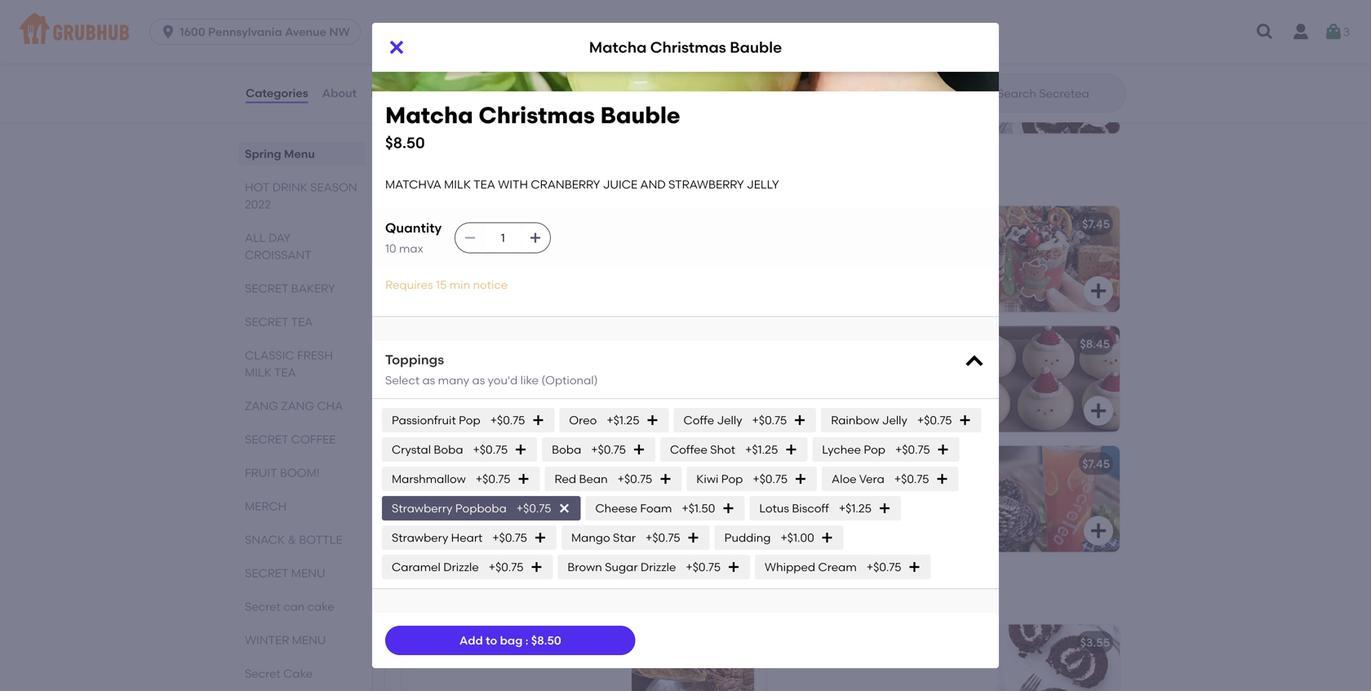 Task type: vqa. For each thing, say whether or not it's contained in the screenshot.
Lotus Biscoff
yes



Task type: locate. For each thing, give the bounding box(es) containing it.
+$0.75 for mango star
[[646, 531, 680, 545]]

1 vertical spatial +$1.25
[[745, 443, 778, 457]]

zang up secret coffee
[[245, 399, 278, 413]]

$7.45 for peppermint clause image
[[1082, 217, 1110, 231]]

$8.50 down reviews button
[[385, 134, 425, 152]]

+$0.75
[[490, 413, 525, 427], [752, 413, 787, 427], [917, 413, 952, 427], [473, 443, 508, 457], [591, 443, 626, 457], [895, 443, 930, 457], [476, 472, 511, 486], [618, 472, 652, 486], [753, 472, 788, 486], [894, 472, 929, 486], [517, 502, 551, 515], [492, 531, 527, 545], [646, 531, 680, 545], [489, 560, 524, 574], [686, 560, 721, 574], [867, 560, 902, 574]]

0 horizontal spatial jelly
[[490, 513, 522, 527]]

3 secret from the top
[[245, 433, 289, 446]]

+$1.25 for lotus biscoff
[[839, 502, 872, 515]]

1 horizontal spatial hot
[[558, 360, 583, 374]]

winter down secret can cake
[[245, 633, 289, 647]]

2 vertical spatial cake
[[283, 667, 313, 681]]

bauble inside matcha christmas bauble $8.50
[[600, 102, 680, 129]]

+$1.25 down gitron
[[839, 502, 872, 515]]

0 vertical spatial matcha christmas bauble
[[589, 38, 782, 56]]

1 vertical spatial strawberry
[[411, 513, 487, 527]]

matcha christmas bauble
[[589, 38, 782, 56], [411, 457, 557, 471]]

coffee up the boom!
[[291, 433, 336, 446]]

many
[[438, 373, 469, 387]]

tea up gingerbread eggnog
[[474, 177, 495, 191]]

drink
[[272, 180, 308, 194]]

with up the ginger
[[411, 273, 441, 287]]

secret cake down the caramel drizzle
[[398, 587, 504, 607]]

1 vertical spatial menu
[[291, 566, 325, 580]]

0 horizontal spatial drizzle
[[443, 560, 479, 574]]

jelly
[[747, 177, 779, 191], [490, 513, 522, 527]]

pop
[[459, 413, 481, 427], [864, 443, 886, 457], [721, 472, 743, 486]]

2 horizontal spatial cake
[[810, 38, 840, 52]]

rainbow jelly
[[831, 413, 908, 427]]

1 vertical spatial swiss cake roll image
[[997, 625, 1120, 691]]

1 horizontal spatial boba
[[552, 443, 581, 457]]

coffee up notice
[[466, 257, 511, 271]]

peppermint up creamand
[[777, 240, 848, 254]]

secret cake
[[398, 587, 504, 607], [245, 667, 313, 681]]

peppermint
[[777, 240, 848, 254], [847, 257, 918, 271]]

classic
[[245, 349, 294, 362]]

coffee shot
[[670, 443, 736, 457]]

oreo
[[569, 413, 597, 427]]

pop down !
[[459, 413, 481, 427]]

$8.50 inside matcha christmas bauble $8.50
[[385, 134, 425, 152]]

grey
[[443, 240, 473, 254]]

+
[[740, 337, 747, 351]]

cheese
[[595, 502, 638, 515]]

0 vertical spatial matchva milk tea with cranberry juice and strawberry jelly
[[385, 177, 779, 191]]

jelly up shot
[[717, 413, 742, 427]]

zang
[[245, 399, 278, 413], [281, 399, 314, 413]]

milk up gingerbread on the left top of the page
[[444, 177, 471, 191]]

1 vertical spatial winter
[[245, 633, 289, 647]]

juice
[[603, 177, 638, 191], [484, 497, 518, 511]]

passionfruit
[[392, 413, 456, 427]]

1 horizontal spatial matcha christmas bauble
[[589, 38, 782, 56]]

bean
[[579, 472, 608, 486]]

secret up fruit
[[245, 433, 289, 446]]

tea down the inger
[[777, 497, 799, 511]]

with down grapefruit
[[873, 497, 903, 511]]

0 horizontal spatial hot
[[245, 180, 270, 194]]

snowman mochi image
[[997, 326, 1120, 432]]

hot up 2022
[[245, 180, 270, 194]]

menu
[[474, 168, 527, 189], [291, 566, 325, 580], [292, 633, 326, 647]]

+$0.75 for crystal boba
[[473, 443, 508, 457]]

+$1.25
[[607, 413, 640, 427], [745, 443, 778, 457], [839, 502, 872, 515]]

night
[[496, 337, 527, 351]]

secret left can
[[245, 600, 281, 614]]

0 horizontal spatial $8.50
[[385, 134, 425, 152]]

summer dream image
[[997, 446, 1120, 552]]

+$1.50
[[682, 502, 715, 515]]

0 horizontal spatial juice
[[484, 497, 518, 511]]

2 swiss cake roll image from the top
[[997, 625, 1120, 691]]

inger
[[777, 480, 813, 494]]

Search Secretea search field
[[996, 86, 1121, 101]]

0 vertical spatial peppermint
[[777, 240, 848, 254]]

peppermint clause image
[[997, 206, 1120, 312]]

1 vertical spatial coffee
[[291, 433, 336, 446]]

cake down can
[[283, 667, 313, 681]]

christmas inside matcha christmas bauble $8.50
[[479, 102, 595, 129]]

jelly
[[717, 413, 742, 427], [882, 413, 908, 427]]

1600 pennsylvania avenue nw
[[180, 25, 350, 39]]

0 horizontal spatial pop
[[459, 413, 481, 427]]

2 vertical spatial bauble
[[518, 457, 557, 471]]

+$0.75 for strawbery heart
[[492, 531, 527, 545]]

2 jelly from the left
[[882, 413, 908, 427]]

as left the many
[[422, 373, 435, 387]]

whipped
[[444, 273, 497, 287]]

cranberry down marshmallow
[[411, 497, 481, 511]]

0 horizontal spatial strawberry
[[411, 513, 487, 527]]

0 vertical spatial $8.50
[[385, 134, 425, 152]]

1 vertical spatial christmas
[[479, 102, 595, 129]]

with
[[498, 177, 528, 191], [501, 240, 531, 254], [411, 273, 441, 287], [524, 480, 554, 494], [873, 497, 903, 511]]

2 horizontal spatial and
[[934, 497, 960, 511]]

hot chocolate night image
[[632, 326, 754, 432]]

0 vertical spatial juice
[[603, 177, 638, 191]]

1 vertical spatial secret cake
[[245, 667, 313, 681]]

matchva up quantity
[[385, 177, 441, 191]]

matchva milk tea with cranberry juice and strawberry jelly
[[385, 177, 779, 191], [411, 480, 554, 527]]

1 vertical spatial $7.45
[[713, 337, 740, 351]]

strawberry up gingerbread eggnog image
[[669, 177, 744, 191]]

tea up popboba
[[500, 480, 521, 494]]

secret up the classic
[[245, 315, 289, 329]]

creamand
[[777, 257, 844, 271]]

0 vertical spatial +$1.25
[[607, 413, 640, 427]]

2 horizontal spatial +$1.25
[[839, 502, 872, 515]]

as
[[422, 373, 435, 387], [472, 373, 485, 387]]

zang left cha
[[281, 399, 314, 413]]

hot
[[411, 337, 432, 351]]

bakery
[[291, 282, 335, 295]]

2 horizontal spatial bauble
[[730, 38, 782, 56]]

+$0.75 for brown sugar drizzle
[[686, 560, 721, 574]]

1 vertical spatial bauble
[[600, 102, 680, 129]]

0 horizontal spatial as
[[422, 373, 435, 387]]

red bean
[[555, 472, 608, 486]]

hot inside boba taste betterwith hot drinks !
[[558, 360, 583, 374]]

0 horizontal spatial boba
[[434, 443, 463, 457]]

+$0.75 for aloe vera
[[894, 472, 929, 486]]

2 vertical spatial milk
[[470, 480, 497, 494]]

cranberry up eggnog
[[531, 177, 600, 191]]

$3.55
[[1080, 636, 1110, 650]]

1 swiss cake roll image from the top
[[997, 27, 1120, 133]]

vera
[[859, 472, 885, 486]]

1 vertical spatial hot
[[558, 360, 583, 374]]

aloe
[[832, 472, 857, 486]]

1 vertical spatial cranberry
[[411, 497, 481, 511]]

0 vertical spatial strawberry
[[669, 177, 744, 191]]

peppermint latte withwhipped creamand peppermint candy
[[777, 240, 971, 271]]

tea down gingerbread eggnog
[[476, 240, 498, 254]]

1 horizontal spatial jelly
[[747, 177, 779, 191]]

swiss cake roll image for $3.55 button
[[997, 625, 1120, 691]]

svg image
[[1089, 102, 1108, 122], [464, 231, 477, 245], [1089, 281, 1108, 301], [723, 401, 743, 421], [532, 414, 545, 427], [959, 414, 972, 427], [514, 443, 527, 456], [785, 443, 798, 456], [937, 443, 950, 456], [517, 473, 530, 486], [659, 473, 672, 486], [794, 473, 807, 486], [558, 502, 571, 515], [723, 521, 743, 541], [821, 531, 834, 545], [908, 561, 921, 574]]

+$0.75 for marshmallow
[[476, 472, 511, 486]]

mochi
[[835, 337, 870, 351]]

1 vertical spatial cake
[[458, 587, 504, 607]]

2 vertical spatial pop
[[721, 472, 743, 486]]

ginger
[[411, 290, 456, 304]]

quantity 10 max
[[385, 220, 442, 256]]

requires 15 min notice
[[385, 278, 508, 292]]

tea inside inger gitron grapefruit green tea garnisheo with lime and rosemaey
[[777, 497, 799, 511]]

menu down bottle
[[291, 566, 325, 580]]

0 horizontal spatial zang
[[245, 399, 278, 413]]

as right !
[[472, 373, 485, 387]]

pop down $7.75
[[721, 472, 743, 486]]

secret down secret can cake
[[245, 667, 281, 681]]

1 zang from the left
[[245, 399, 278, 413]]

all
[[245, 231, 266, 245]]

+$1.25 for coffee shot
[[745, 443, 778, 457]]

boba down passionfruit pop
[[434, 443, 463, 457]]

0 vertical spatial menu
[[474, 168, 527, 189]]

secret down the croissant
[[245, 282, 289, 295]]

0 vertical spatial cake
[[810, 38, 840, 52]]

secret cake down secret can cake
[[245, 667, 313, 681]]

1 horizontal spatial winter menu
[[398, 168, 527, 189]]

+$0.75 for passionfruit pop
[[490, 413, 525, 427]]

0 vertical spatial christmas
[[650, 38, 726, 56]]

+$1.00
[[781, 531, 814, 545]]

1 drizzle from the left
[[443, 560, 479, 574]]

bag
[[500, 634, 523, 648]]

svg image inside 1600 pennsylvania avenue nw button
[[160, 24, 176, 40]]

+$1.25 right shot
[[745, 443, 778, 457]]

1 jelly from the left
[[717, 413, 742, 427]]

0 horizontal spatial bauble
[[518, 457, 557, 471]]

0 horizontal spatial and
[[521, 497, 546, 511]]

0 vertical spatial secret cake
[[398, 587, 504, 607]]

notice
[[473, 278, 508, 292]]

+$0.75 for boba
[[591, 443, 626, 457]]

lychee pop
[[822, 443, 886, 457]]

1 vertical spatial pop
[[864, 443, 886, 457]]

$4.28
[[715, 38, 744, 52]]

0 horizontal spatial matcha christmas bauble
[[411, 457, 557, 471]]

menu down the cake at the left bottom of the page
[[292, 633, 326, 647]]

pop up vera
[[864, 443, 886, 457]]

0 vertical spatial matcha
[[589, 38, 647, 56]]

passionfruit pop
[[392, 413, 481, 427]]

1 horizontal spatial strawberry
[[669, 177, 744, 191]]

eggnog
[[533, 240, 587, 254]]

2 horizontal spatial pop
[[864, 443, 886, 457]]

2 vertical spatial +$1.25
[[839, 502, 872, 515]]

with left red on the bottom
[[524, 480, 554, 494]]

jellygarnished
[[514, 257, 613, 271]]

matchva milk tea with cranberry juice and strawberry jelly up heart
[[411, 480, 554, 527]]

kiwi
[[696, 472, 719, 486]]

1 horizontal spatial cranberry
[[531, 177, 600, 191]]

peppermint down 'latte'
[[847, 257, 918, 271]]

swiss cake roll image
[[997, 27, 1120, 133], [997, 625, 1120, 691]]

1 vertical spatial matchva
[[411, 480, 468, 494]]

season
[[310, 180, 357, 194]]

+$0.75 for kiwi pop
[[753, 472, 788, 486]]

1 vertical spatial matchva milk tea with cranberry juice and strawberry jelly
[[411, 480, 554, 527]]

matchva milk tea with cranberry juice and strawberry jelly up eggnog
[[385, 177, 779, 191]]

0 horizontal spatial winter
[[245, 633, 289, 647]]

1 horizontal spatial +$1.25
[[745, 443, 778, 457]]

pop for lychee pop
[[864, 443, 886, 457]]

2 as from the left
[[472, 373, 485, 387]]

1 horizontal spatial bauble
[[600, 102, 680, 129]]

jelly for rainbow jelly
[[882, 413, 908, 427]]

0 vertical spatial hot
[[245, 180, 270, 194]]

winter menu down secret can cake
[[245, 633, 326, 647]]

1 horizontal spatial $8.50
[[531, 634, 561, 648]]

secret down the caramel drizzle
[[398, 587, 454, 607]]

strawberry up strawbery heart
[[411, 513, 487, 527]]

1 horizontal spatial cake
[[458, 587, 504, 607]]

1 as from the left
[[422, 373, 435, 387]]

1 vertical spatial matcha
[[385, 102, 473, 129]]

toppings
[[385, 352, 444, 368]]

search icon image
[[971, 83, 991, 103]]

10
[[385, 242, 396, 256]]

earl
[[411, 240, 440, 254]]

winter up gingerbread on the left top of the page
[[398, 168, 469, 189]]

svg image
[[1255, 22, 1275, 42], [1324, 22, 1344, 42], [160, 24, 176, 40], [387, 38, 406, 57], [529, 231, 542, 245], [963, 350, 986, 373], [1089, 401, 1108, 421], [646, 414, 659, 427], [794, 414, 807, 427], [633, 443, 646, 456], [936, 473, 949, 486], [722, 502, 735, 515], [878, 502, 891, 515], [1089, 521, 1108, 541], [534, 531, 547, 545], [687, 531, 700, 545], [530, 561, 543, 574], [727, 561, 740, 574]]

jelly right rainbow
[[882, 413, 908, 427]]

2 vertical spatial matcha
[[411, 457, 455, 471]]

matchva
[[385, 177, 441, 191], [411, 480, 468, 494]]

cake left roll in the top of the page
[[810, 38, 840, 52]]

milk
[[444, 177, 471, 191], [245, 366, 272, 380], [470, 480, 497, 494]]

$7.45
[[1082, 217, 1110, 231], [713, 337, 740, 351], [1082, 457, 1110, 471]]

cake
[[307, 600, 334, 614]]

1 horizontal spatial as
[[472, 373, 485, 387]]

with down the eggnog
[[501, 240, 531, 254]]

coffee
[[466, 257, 511, 271], [291, 433, 336, 446]]

coffee inside 'earl grey tea with eggnog milkand coffee jellygarnished with whipped creamsand ginger man cookie'
[[466, 257, 511, 271]]

0 vertical spatial cranberry
[[531, 177, 600, 191]]

+$0.75 for coffe jelly
[[752, 413, 787, 427]]

0 vertical spatial coffee
[[466, 257, 511, 271]]

milk down the classic
[[245, 366, 272, 380]]

(optional)
[[541, 373, 598, 387]]

2 drizzle from the left
[[641, 560, 676, 574]]

cake up add
[[458, 587, 504, 607]]

hot right like
[[558, 360, 583, 374]]

drizzle down heart
[[443, 560, 479, 574]]

1 horizontal spatial jelly
[[882, 413, 908, 427]]

inger gitron grapefruit green tea garnisheo with lime and rosemaey
[[777, 480, 977, 527]]

1 horizontal spatial pop
[[721, 472, 743, 486]]

secret for secret menu
[[245, 566, 289, 580]]

menu up the eggnog
[[474, 168, 527, 189]]

0 horizontal spatial +$1.25
[[607, 413, 640, 427]]

0 vertical spatial winter
[[398, 168, 469, 189]]

max
[[399, 242, 423, 256]]

1 vertical spatial milk
[[245, 366, 272, 380]]

caramel
[[392, 560, 441, 574]]

0 horizontal spatial winter menu
[[245, 633, 326, 647]]

snack & bottle
[[245, 533, 342, 547]]

crystal
[[392, 443, 431, 457]]

drizzle right the sugar in the bottom of the page
[[641, 560, 676, 574]]

1 secret from the top
[[245, 282, 289, 295]]

winter menu up gingerbread eggnog
[[398, 168, 527, 189]]

matcha christmas bauble image
[[632, 446, 754, 552]]

1 vertical spatial $8.50
[[531, 634, 561, 648]]

+$0.75 for caramel drizzle
[[489, 560, 524, 574]]

0 vertical spatial $7.45
[[1082, 217, 1110, 231]]

0 horizontal spatial secret cake
[[245, 667, 313, 681]]

pennsylvania
[[208, 25, 282, 39]]

2 vertical spatial $7.45
[[1082, 457, 1110, 471]]

4 secret from the top
[[245, 566, 289, 580]]

$8.50 right the :
[[531, 634, 561, 648]]

strawberry
[[392, 502, 453, 515]]

milk up popboba
[[470, 480, 497, 494]]

about button
[[321, 64, 358, 122]]

0 vertical spatial pop
[[459, 413, 481, 427]]

1 horizontal spatial juice
[[603, 177, 638, 191]]

1 horizontal spatial secret cake
[[398, 587, 504, 607]]

1 horizontal spatial coffee
[[466, 257, 511, 271]]

matchva up strawberry popboba
[[411, 480, 468, 494]]

2 secret from the top
[[245, 315, 289, 329]]

lychee
[[822, 443, 861, 457]]

tea down the classic
[[274, 366, 296, 380]]

1 vertical spatial winter menu
[[245, 633, 326, 647]]

svg image inside 3 button
[[1324, 22, 1344, 42]]

boba up red on the bottom
[[552, 443, 581, 457]]

boba
[[411, 360, 444, 374]]

caramel drizzle
[[392, 560, 479, 574]]

+$1.25 right oreo
[[607, 413, 640, 427]]

secret
[[398, 587, 454, 607], [245, 600, 281, 614], [245, 667, 281, 681]]

menu
[[284, 147, 315, 161]]

1 horizontal spatial zang
[[281, 399, 314, 413]]

+$0.75 for lychee pop
[[895, 443, 930, 457]]

0 horizontal spatial coffee
[[291, 433, 336, 446]]

+$0.75 for strawberry popboba
[[517, 502, 551, 515]]

winter
[[398, 168, 469, 189], [245, 633, 289, 647]]

shot
[[710, 443, 736, 457]]

0 horizontal spatial cranberry
[[411, 497, 481, 511]]

secret down snack
[[245, 566, 289, 580]]

secret for secret coffee
[[245, 433, 289, 446]]



Task type: describe. For each thing, give the bounding box(es) containing it.
coffee
[[670, 443, 708, 457]]

3 button
[[1324, 17, 1350, 47]]

secret for secret bakery
[[245, 282, 289, 295]]

roll
[[843, 38, 864, 52]]

snowman
[[777, 337, 833, 351]]

boba taste betterwith hot drinks !
[[411, 360, 583, 391]]

0 vertical spatial milk
[[444, 177, 471, 191]]

rainbow
[[831, 413, 879, 427]]

pecan pie button
[[402, 625, 754, 691]]

sugar
[[605, 560, 638, 574]]

1 vertical spatial juice
[[484, 497, 518, 511]]

summer
[[777, 457, 824, 471]]

withwhipped
[[888, 240, 971, 254]]

aloe vera
[[832, 472, 885, 486]]

earl grey pudding image
[[632, 27, 754, 133]]

star
[[613, 531, 636, 545]]

gingerbread eggnog image
[[632, 206, 754, 312]]

biscoff
[[792, 502, 829, 515]]

0 vertical spatial winter menu
[[398, 168, 527, 189]]

spring
[[245, 147, 281, 161]]

$7.45 +
[[713, 337, 747, 351]]

milk inside classic fresh milk tea
[[245, 366, 272, 380]]

secret bakery
[[245, 282, 335, 295]]

min
[[450, 278, 470, 292]]

betterwith
[[483, 360, 555, 374]]

mango
[[571, 531, 610, 545]]

15
[[436, 278, 447, 292]]

main navigation navigation
[[0, 0, 1371, 64]]

chocolate
[[434, 337, 494, 351]]

and inside inger gitron grapefruit green tea garnisheo with lime and rosemaey
[[934, 497, 960, 511]]

:
[[525, 634, 529, 648]]

creamsand
[[500, 273, 573, 287]]

tea inside classic fresh milk tea
[[274, 366, 296, 380]]

2 zang from the left
[[281, 399, 314, 413]]

pecan pie image
[[632, 625, 754, 691]]

pecan pie
[[411, 636, 467, 650]]

0 vertical spatial bauble
[[730, 38, 782, 56]]

secret menu
[[245, 566, 325, 580]]

tea inside 'earl grey tea with eggnog milkand coffee jellygarnished with whipped creamsand ginger man cookie'
[[476, 240, 498, 254]]

lotus
[[759, 502, 789, 515]]

whipped cream
[[765, 560, 857, 574]]

hot inside hot drink season 2022
[[245, 180, 270, 194]]

1 vertical spatial peppermint
[[847, 257, 918, 271]]

2022
[[245, 198, 271, 211]]

avenue
[[285, 25, 327, 39]]

pop for passionfruit pop
[[459, 413, 481, 427]]

$7.45 for "summer dream" image
[[1082, 457, 1110, 471]]

matcha christmas bauble $8.50
[[385, 102, 680, 152]]

+$0.75 for red bean
[[618, 472, 652, 486]]

snack
[[245, 533, 285, 547]]

croissant
[[245, 248, 312, 262]]

hot drink season 2022
[[245, 180, 357, 211]]

toppings select as many as you'd like (optional)
[[385, 352, 598, 387]]

heart
[[451, 531, 483, 545]]

about
[[322, 86, 357, 100]]

kiwi pop
[[696, 472, 743, 486]]

rosemaey
[[777, 513, 839, 527]]

whipped
[[765, 560, 816, 574]]

with up the eggnog
[[498, 177, 528, 191]]

1600
[[180, 25, 205, 39]]

lime
[[906, 497, 932, 511]]

tea down bakery at the top of page
[[291, 315, 313, 329]]

add
[[459, 634, 483, 648]]

brown
[[568, 560, 602, 574]]

brown sugar drizzle
[[568, 560, 676, 574]]

swiss cake roll image for swiss cake roll "button"
[[997, 27, 1120, 133]]

coffe jelly
[[684, 413, 742, 427]]

all day croissant
[[245, 231, 312, 262]]

popboba
[[455, 502, 507, 515]]

swiss cake roll
[[777, 38, 864, 52]]

milkand
[[411, 257, 464, 271]]

secret for secret tea
[[245, 315, 289, 329]]

$8.45
[[1080, 337, 1110, 351]]

summer dream
[[777, 457, 864, 471]]

1 vertical spatial jelly
[[490, 513, 522, 527]]

pie
[[450, 636, 467, 650]]

with inside inger gitron grapefruit green tea garnisheo with lime and rosemaey
[[873, 497, 903, 511]]

Input item quantity number field
[[485, 223, 521, 253]]

to
[[486, 634, 497, 648]]

0 vertical spatial matchva
[[385, 177, 441, 191]]

hot chocolate night
[[411, 337, 527, 351]]

matcha inside matcha christmas bauble $8.50
[[385, 102, 473, 129]]

2 vertical spatial menu
[[292, 633, 326, 647]]

secret coffee
[[245, 433, 336, 446]]

reviews
[[371, 86, 416, 100]]

fruit boom!
[[245, 466, 320, 480]]

2 boba from the left
[[552, 443, 581, 457]]

1600 pennsylvania avenue nw button
[[149, 19, 367, 45]]

foam
[[640, 502, 672, 515]]

taste
[[447, 360, 481, 374]]

add to bag : $8.50
[[459, 634, 561, 648]]

1 horizontal spatial winter
[[398, 168, 469, 189]]

man
[[459, 290, 486, 304]]

nw
[[329, 25, 350, 39]]

2 vertical spatial christmas
[[458, 457, 515, 471]]

cheese foam
[[595, 502, 672, 515]]

0 horizontal spatial cake
[[283, 667, 313, 681]]

cake inside "button"
[[810, 38, 840, 52]]

reviews button
[[370, 64, 417, 122]]

$4.28 button
[[402, 27, 754, 133]]

jelly for coffe jelly
[[717, 413, 742, 427]]

dream
[[826, 457, 864, 471]]

1 horizontal spatial and
[[640, 177, 666, 191]]

like
[[521, 373, 539, 387]]

+$0.75 for whipped cream
[[867, 560, 902, 574]]

0 vertical spatial jelly
[[747, 177, 779, 191]]

cookie
[[489, 290, 534, 304]]

latte
[[851, 240, 885, 254]]

+$0.75 for rainbow jelly
[[917, 413, 952, 427]]

pop for kiwi pop
[[721, 472, 743, 486]]

+$1.25 for oreo
[[607, 413, 640, 427]]

&
[[288, 533, 296, 547]]

earl grey tea with eggnog milkand coffee jellygarnished with whipped creamsand ginger man cookie
[[411, 240, 613, 304]]

marshmallow
[[392, 472, 466, 486]]

1 boba from the left
[[434, 443, 463, 457]]

strawbery
[[392, 531, 448, 545]]

eggnog
[[486, 217, 529, 231]]



